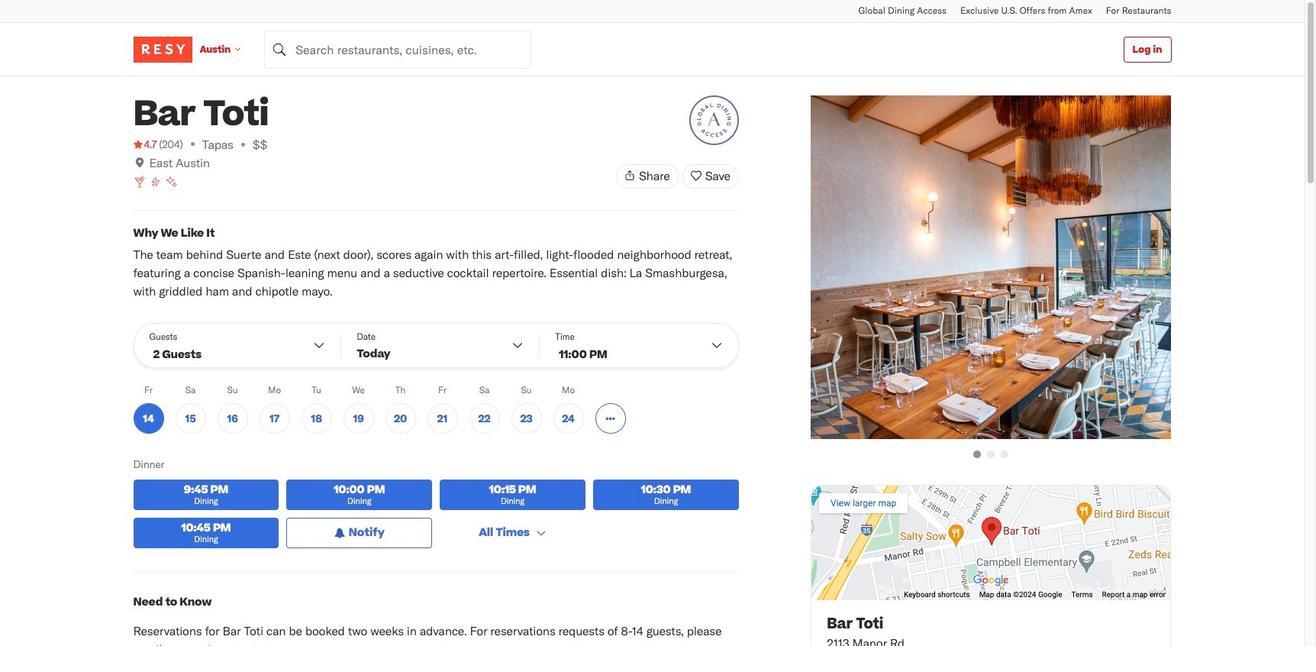 Task type: vqa. For each thing, say whether or not it's contained in the screenshot.
The 4.7 Out Of 5 Stars icon at the top
yes



Task type: locate. For each thing, give the bounding box(es) containing it.
Search restaurants, cuisines, etc. text field
[[264, 30, 532, 68]]

None field
[[264, 30, 532, 68]]



Task type: describe. For each thing, give the bounding box(es) containing it.
4.7 out of 5 stars image
[[133, 137, 157, 152]]



